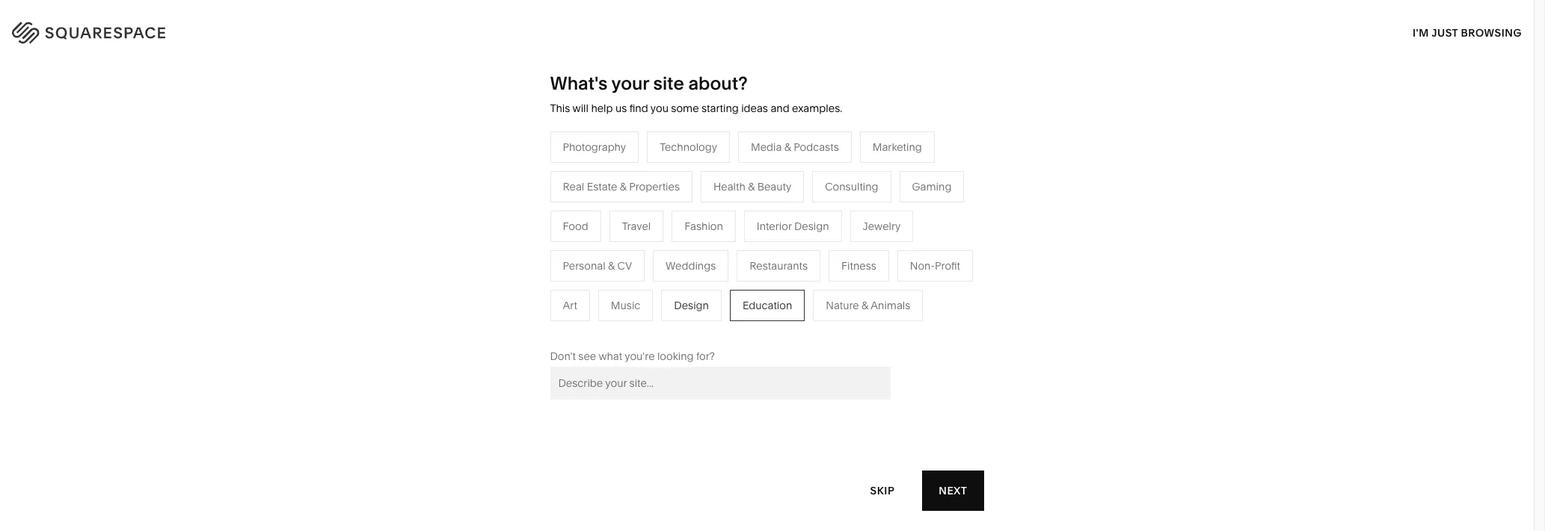 Task type: locate. For each thing, give the bounding box(es) containing it.
0 vertical spatial design
[[794, 220, 829, 233]]

0 horizontal spatial weddings
[[595, 298, 645, 311]]

Restaurants radio
[[737, 250, 821, 282]]

properties
[[629, 180, 680, 194], [661, 320, 712, 333]]

us
[[616, 102, 627, 115]]

travel inside radio
[[622, 220, 651, 233]]

non- down jewelry option
[[910, 259, 935, 273]]

1 horizontal spatial non-
[[910, 259, 935, 273]]

0 horizontal spatial animals
[[797, 230, 837, 244]]

1 vertical spatial weddings
[[595, 298, 645, 311]]

podcasts right cv
[[638, 253, 683, 266]]

home
[[753, 208, 783, 221]]

starting
[[702, 102, 739, 115]]

Real Estate & Properties radio
[[550, 171, 693, 203]]

0 horizontal spatial design
[[674, 299, 709, 313]]

nature down home
[[753, 230, 786, 244]]

animals down decor
[[797, 230, 837, 244]]

Marketing radio
[[860, 132, 935, 163]]

media & podcasts
[[751, 140, 839, 154], [595, 253, 683, 266]]

some
[[671, 102, 699, 115]]

about?
[[688, 73, 748, 94]]

0 vertical spatial podcasts
[[794, 140, 839, 154]]

squarespace logo image
[[30, 18, 196, 42]]

real estate & properties up travel link
[[563, 180, 680, 194]]

restaurants down travel link
[[595, 230, 653, 244]]

jewelry
[[863, 220, 901, 233]]

0 vertical spatial real estate & properties
[[563, 180, 680, 194]]

in
[[1504, 23, 1516, 37]]

media up beauty
[[751, 140, 782, 154]]

Music radio
[[598, 290, 653, 322]]

0 horizontal spatial nature
[[753, 230, 786, 244]]

non-
[[910, 259, 935, 273], [506, 275, 531, 289]]

animals inside radio
[[871, 299, 911, 313]]

1 vertical spatial nature
[[826, 299, 859, 313]]

0 horizontal spatial media & podcasts
[[595, 253, 683, 266]]

nature & animals down the fitness radio
[[826, 299, 911, 313]]

home & decor link
[[753, 208, 840, 221]]

weddings up the design radio
[[666, 259, 716, 273]]

1 horizontal spatial podcasts
[[794, 140, 839, 154]]

real down music
[[595, 320, 616, 333]]

profit
[[935, 259, 961, 273]]

1 horizontal spatial weddings
[[666, 259, 716, 273]]

log             in link
[[1477, 23, 1516, 37]]

weddings down "events" link at the left of the page
[[595, 298, 645, 311]]

non- right community
[[506, 275, 531, 289]]

you're
[[625, 350, 655, 363]]

Nature & Animals radio
[[813, 290, 923, 322]]

1 horizontal spatial nature
[[826, 299, 859, 313]]

properties up looking
[[661, 320, 712, 333]]

design inside radio
[[674, 299, 709, 313]]

what's your site about? this will help us find you some starting ideas and examples.
[[550, 73, 843, 115]]

media up events
[[595, 253, 626, 266]]

looking
[[657, 350, 694, 363]]

fitness link
[[753, 253, 803, 266]]

1 vertical spatial non-
[[506, 275, 531, 289]]

help
[[591, 102, 613, 115]]

cv
[[618, 259, 632, 273]]

0 vertical spatial nature & animals
[[753, 230, 837, 244]]

Don't see what you're looking for? field
[[550, 367, 891, 400]]

1 horizontal spatial fitness
[[842, 259, 877, 273]]

real estate & properties up you're
[[595, 320, 712, 333]]

nature & animals link
[[753, 230, 852, 244]]

next button
[[923, 471, 984, 512]]

estate down music
[[619, 320, 649, 333]]

podcasts
[[794, 140, 839, 154], [638, 253, 683, 266]]

your
[[611, 73, 649, 94]]

Education radio
[[730, 290, 805, 322]]

0 horizontal spatial restaurants
[[595, 230, 653, 244]]

real inside option
[[563, 180, 584, 194]]

0 horizontal spatial estate
[[587, 180, 617, 194]]

don't see what you're looking for?
[[550, 350, 715, 363]]

will
[[573, 102, 589, 115]]

0 horizontal spatial real
[[563, 180, 584, 194]]

1 vertical spatial properties
[[661, 320, 712, 333]]

travel up media & podcasts link
[[622, 220, 651, 233]]

1 horizontal spatial design
[[794, 220, 829, 233]]

0 horizontal spatial non-
[[506, 275, 531, 289]]

0 vertical spatial weddings
[[666, 259, 716, 273]]

nature & animals inside radio
[[826, 299, 911, 313]]

1 horizontal spatial estate
[[619, 320, 649, 333]]

real up food radio
[[563, 180, 584, 194]]

restaurants down nature & animals "link"
[[750, 259, 808, 273]]

1 vertical spatial nature & animals
[[826, 299, 911, 313]]

podcasts inside option
[[794, 140, 839, 154]]

just
[[1432, 26, 1459, 39]]

0 vertical spatial real
[[563, 180, 584, 194]]

1 horizontal spatial media
[[751, 140, 782, 154]]

estate up travel link
[[587, 180, 617, 194]]

media
[[751, 140, 782, 154], [595, 253, 626, 266]]

1 vertical spatial estate
[[619, 320, 649, 333]]

weddings
[[666, 259, 716, 273], [595, 298, 645, 311]]

1 vertical spatial animals
[[871, 299, 911, 313]]

0 horizontal spatial podcasts
[[638, 253, 683, 266]]

0 vertical spatial non-
[[910, 259, 935, 273]]

nature down the fitness radio
[[826, 299, 859, 313]]

events
[[595, 275, 627, 289]]

i'm just browsing link
[[1413, 12, 1522, 53]]

nature
[[753, 230, 786, 244], [826, 299, 859, 313]]

0 horizontal spatial media
[[595, 253, 626, 266]]

1 horizontal spatial restaurants
[[750, 259, 808, 273]]

podcasts down the examples.
[[794, 140, 839, 154]]

Fashion radio
[[672, 211, 736, 242]]

nature inside radio
[[826, 299, 859, 313]]

0 vertical spatial restaurants
[[595, 230, 653, 244]]

1 horizontal spatial media & podcasts
[[751, 140, 839, 154]]

properties up travel radio
[[629, 180, 680, 194]]

nature & animals
[[753, 230, 837, 244], [826, 299, 911, 313]]

Photography radio
[[550, 132, 639, 163]]

estate
[[587, 180, 617, 194], [619, 320, 649, 333]]

non- inside option
[[910, 259, 935, 273]]

media & podcasts down restaurants link
[[595, 253, 683, 266]]

fitness down interior
[[753, 253, 788, 266]]

&
[[784, 140, 791, 154], [620, 180, 627, 194], [748, 180, 755, 194], [785, 208, 792, 221], [788, 230, 795, 244], [628, 253, 635, 266], [608, 259, 615, 273], [497, 275, 504, 289], [862, 299, 869, 313], [652, 320, 659, 333]]

1 vertical spatial media
[[595, 253, 626, 266]]

1 vertical spatial restaurants
[[750, 259, 808, 273]]

design
[[794, 220, 829, 233], [674, 299, 709, 313]]

animals
[[797, 230, 837, 244], [871, 299, 911, 313]]

ideas
[[741, 102, 768, 115]]

0 vertical spatial media & podcasts
[[751, 140, 839, 154]]

0 vertical spatial estate
[[587, 180, 617, 194]]

1 horizontal spatial animals
[[871, 299, 911, 313]]

real estate & properties
[[563, 180, 680, 194], [595, 320, 712, 333]]

fitness
[[753, 253, 788, 266], [842, 259, 877, 273]]

media & podcasts down and
[[751, 140, 839, 154]]

travel
[[595, 208, 624, 221], [622, 220, 651, 233]]

fitness up nature & animals radio
[[842, 259, 877, 273]]

0 vertical spatial properties
[[629, 180, 680, 194]]

Consulting radio
[[813, 171, 891, 203]]

1 horizontal spatial real
[[595, 320, 616, 333]]

Travel radio
[[609, 211, 664, 242]]

nature & animals down home & decor link
[[753, 230, 837, 244]]

log
[[1477, 23, 1501, 37]]

animals down the fitness radio
[[871, 299, 911, 313]]

food
[[563, 220, 588, 233]]

restaurants
[[595, 230, 653, 244], [750, 259, 808, 273]]

1 vertical spatial real
[[595, 320, 616, 333]]

you
[[651, 102, 669, 115]]

1 vertical spatial design
[[674, 299, 709, 313]]

0 vertical spatial media
[[751, 140, 782, 154]]

see
[[578, 350, 596, 363]]

travel link
[[595, 208, 639, 221]]

real
[[563, 180, 584, 194], [595, 320, 616, 333]]



Task type: describe. For each thing, give the bounding box(es) containing it.
Health & Beauty radio
[[701, 171, 804, 203]]

marketing
[[873, 140, 922, 154]]

skip
[[870, 484, 895, 498]]

1 vertical spatial media & podcasts
[[595, 253, 683, 266]]

Fitness radio
[[829, 250, 889, 282]]

and
[[771, 102, 790, 115]]

beauty
[[758, 180, 792, 194]]

Personal & CV radio
[[550, 250, 645, 282]]

squarespace logo link
[[30, 18, 327, 42]]

0 vertical spatial nature
[[753, 230, 786, 244]]

what's
[[550, 73, 608, 94]]

this
[[550, 102, 570, 115]]

education
[[743, 299, 792, 313]]

home & decor
[[753, 208, 825, 221]]

events link
[[595, 275, 642, 289]]

community
[[437, 275, 494, 289]]

skip button
[[854, 471, 911, 512]]

Gaming radio
[[900, 171, 964, 203]]

gaming
[[912, 180, 952, 194]]

profits
[[531, 275, 562, 289]]

community & non-profits
[[437, 275, 562, 289]]

health
[[714, 180, 746, 194]]

Technology radio
[[647, 132, 730, 163]]

i'm
[[1413, 26, 1429, 39]]

travel down real estate & properties option
[[595, 208, 624, 221]]

examples.
[[792, 102, 843, 115]]

weddings inside option
[[666, 259, 716, 273]]

Weddings radio
[[653, 250, 729, 282]]

log             in
[[1477, 23, 1516, 37]]

next
[[939, 484, 968, 498]]

Jewelry radio
[[850, 211, 914, 242]]

music
[[611, 299, 641, 313]]

decor
[[795, 208, 825, 221]]

& inside option
[[784, 140, 791, 154]]

interior design
[[757, 220, 829, 233]]

art
[[563, 299, 577, 313]]

Interior Design radio
[[744, 211, 842, 242]]

what
[[599, 350, 622, 363]]

non-profit
[[910, 259, 961, 273]]

fitness inside radio
[[842, 259, 877, 273]]

community & non-profits link
[[437, 275, 577, 289]]

real estate & properties link
[[595, 320, 727, 333]]

design inside option
[[794, 220, 829, 233]]

properties inside option
[[629, 180, 680, 194]]

weddings link
[[595, 298, 660, 311]]

fashion
[[685, 220, 723, 233]]

find
[[630, 102, 648, 115]]

1 vertical spatial podcasts
[[638, 253, 683, 266]]

restaurants link
[[595, 230, 668, 244]]

site
[[653, 73, 684, 94]]

personal & cv
[[563, 259, 632, 273]]

real estate & properties inside option
[[563, 180, 680, 194]]

media & podcasts link
[[595, 253, 698, 266]]

0 vertical spatial animals
[[797, 230, 837, 244]]

Design radio
[[662, 290, 722, 322]]

interior
[[757, 220, 792, 233]]

photography
[[563, 140, 626, 154]]

1 vertical spatial real estate & properties
[[595, 320, 712, 333]]

restaurants inside "option"
[[750, 259, 808, 273]]

media & podcasts inside media & podcasts option
[[751, 140, 839, 154]]

consulting
[[825, 180, 879, 194]]

don't
[[550, 350, 576, 363]]

browsing
[[1461, 26, 1522, 39]]

estate inside real estate & properties option
[[587, 180, 617, 194]]

technology
[[660, 140, 717, 154]]

i'm just browsing
[[1413, 26, 1522, 39]]

personal
[[563, 259, 606, 273]]

Media & Podcasts radio
[[738, 132, 852, 163]]

health & beauty
[[714, 180, 792, 194]]

media inside option
[[751, 140, 782, 154]]

for?
[[696, 350, 715, 363]]

Art radio
[[550, 290, 590, 322]]

Non-Profit radio
[[898, 250, 973, 282]]

Food radio
[[550, 211, 601, 242]]

0 horizontal spatial fitness
[[753, 253, 788, 266]]



Task type: vqa. For each thing, say whether or not it's contained in the screenshot.
Bergen
no



